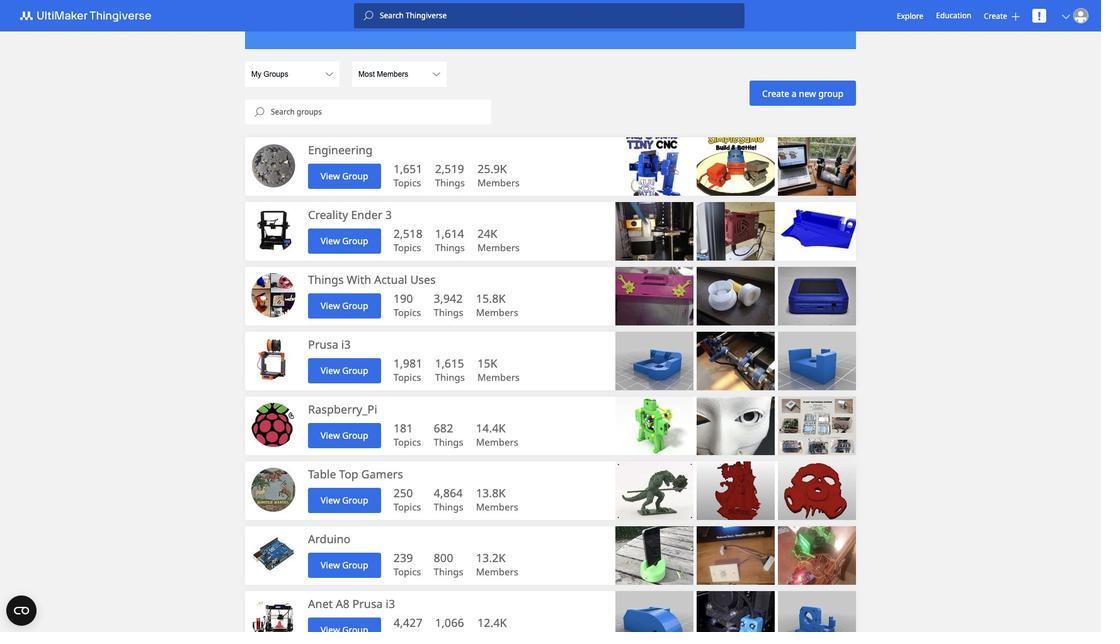 Task type: locate. For each thing, give the bounding box(es) containing it.
view group link down "with"
[[308, 293, 381, 319]]

view down engineering link at the top
[[321, 170, 340, 182]]

view group button down creality ender 3
[[308, 228, 381, 254]]

1 topics from the top
[[394, 176, 421, 189]]

top
[[339, 467, 358, 482]]

4 view group button from the top
[[308, 358, 381, 383]]

181
[[394, 421, 413, 436]]

800
[[434, 551, 453, 566]]

group
[[342, 170, 368, 182], [342, 235, 368, 247], [342, 300, 368, 312], [342, 365, 368, 377], [342, 430, 368, 442], [342, 495, 368, 507], [342, 560, 368, 571]]

things right 239 topics
[[434, 566, 464, 578]]

24k
[[478, 226, 498, 241]]

4 topics from the top
[[394, 371, 421, 384]]

3 view from the top
[[321, 300, 340, 312]]

members for 13.8k
[[476, 501, 518, 514]]

1 group from the top
[[342, 170, 368, 182]]

0 vertical spatial i3
[[341, 337, 351, 352]]

things for 1,651
[[435, 176, 465, 189]]

view group link down raspberry_pi
[[308, 423, 381, 448]]

things left the 15k
[[435, 371, 465, 384]]

avatar image for creality ender 3
[[251, 209, 296, 253]]

2 group from the top
[[342, 235, 368, 247]]

view group button for raspberry_pi
[[308, 423, 381, 448]]

create left the a
[[762, 87, 790, 99]]

view group down raspberry_pi
[[321, 430, 368, 442]]

view group link down prusa i3
[[308, 358, 381, 383]]

view group down "with"
[[321, 300, 368, 312]]

group for prusa i3
[[342, 365, 368, 377]]

things for 250
[[434, 501, 464, 514]]

members right 1,615 things
[[478, 371, 520, 384]]

25.9k
[[478, 161, 507, 176]]

with
[[347, 272, 371, 287]]

view up prusa i3
[[321, 300, 340, 312]]

view group button for engineering
[[308, 164, 381, 189]]

view for creality ender 3
[[321, 235, 340, 247]]

3 view group link from the top
[[308, 293, 381, 319]]

6 view from the top
[[321, 495, 340, 507]]

i3
[[341, 337, 351, 352], [386, 597, 395, 612]]

topics down gamers
[[394, 501, 421, 514]]

2,519 things
[[435, 161, 465, 189]]

1 view group link from the top
[[308, 164, 381, 189]]

3,942
[[434, 291, 463, 306]]

members right 4,864 things
[[476, 501, 518, 514]]

view group down prusa i3
[[321, 365, 368, 377]]

topics up uses
[[394, 241, 421, 254]]

view down the arduino
[[321, 560, 340, 571]]

!
[[1038, 8, 1041, 23]]

2,518 topics
[[394, 226, 423, 254]]

5 topics from the top
[[394, 436, 421, 449]]

view group button down engineering link at the top
[[308, 164, 381, 189]]

4,864
[[434, 486, 463, 501]]

topics inside "2,518 topics"
[[394, 241, 421, 254]]

view group down top
[[321, 495, 368, 507]]

0 horizontal spatial i3
[[341, 337, 351, 352]]

topics left 800
[[394, 566, 421, 578]]

arduino link
[[308, 532, 351, 547]]

12.4k link
[[478, 616, 520, 633]]

2 view group link from the top
[[308, 228, 381, 254]]

1 view group button from the top
[[308, 164, 381, 189]]

view group link down creality ender 3
[[308, 228, 381, 254]]

group down prusa i3
[[342, 365, 368, 377]]

view group for creality ender 3
[[321, 235, 368, 247]]

view group link
[[308, 164, 381, 189], [308, 228, 381, 254], [308, 293, 381, 319], [308, 358, 381, 383], [308, 423, 381, 448], [308, 488, 381, 513], [308, 553, 381, 578]]

13.8k
[[476, 486, 506, 501]]

group down the arduino link
[[342, 560, 368, 571]]

group for table top gamers
[[342, 495, 368, 507]]

250
[[394, 486, 413, 501]]

create
[[984, 10, 1008, 21], [762, 87, 790, 99]]

education link
[[936, 9, 972, 23]]

members for 15.8k
[[476, 306, 518, 319]]

3 view group from the top
[[321, 300, 368, 312]]

makerbot logo image
[[13, 8, 166, 23]]

view group down creality ender 3
[[321, 235, 368, 247]]

members right 682 things
[[476, 436, 518, 449]]

1 horizontal spatial i3
[[386, 597, 395, 612]]

view group link down the arduino link
[[308, 553, 381, 578]]

create for create button
[[984, 10, 1008, 21]]

table
[[308, 467, 336, 482]]

view group down engineering link at the top
[[321, 170, 368, 182]]

view group button
[[308, 164, 381, 189], [308, 228, 381, 254], [308, 293, 381, 319], [308, 358, 381, 383], [308, 423, 381, 448], [308, 488, 381, 513], [308, 553, 381, 578]]

group down "with"
[[342, 300, 368, 312]]

create a new group button
[[750, 81, 856, 106]]

view group
[[321, 170, 368, 182], [321, 235, 368, 247], [321, 300, 368, 312], [321, 365, 368, 377], [321, 430, 368, 442], [321, 495, 368, 507], [321, 560, 368, 571]]

things
[[435, 176, 465, 189], [435, 241, 465, 254], [308, 272, 344, 287], [434, 306, 464, 319], [435, 371, 465, 384], [434, 436, 464, 449], [434, 501, 464, 514], [434, 566, 464, 578]]

682 things
[[434, 421, 464, 449]]

7 group from the top
[[342, 560, 368, 571]]

view group button down "with"
[[308, 293, 381, 319]]

avatar image for prusa i3
[[251, 338, 296, 382]]

1,615
[[435, 356, 464, 371]]

things left 24k
[[435, 241, 465, 254]]

2 topics from the top
[[394, 241, 421, 254]]

view group button down top
[[308, 488, 381, 513]]

plusicon image
[[1012, 12, 1020, 20]]

view group for raspberry_pi
[[321, 430, 368, 442]]

2 view group button from the top
[[308, 228, 381, 254]]

topics for 1,651
[[394, 176, 421, 189]]

6 group from the top
[[342, 495, 368, 507]]

25.9k members
[[478, 161, 520, 189]]

5 group from the top
[[342, 430, 368, 442]]

view group button for table top gamers
[[308, 488, 381, 513]]

Search groups text field
[[265, 107, 491, 117]]

3
[[386, 207, 392, 222]]

7 view group button from the top
[[308, 553, 381, 578]]

group down raspberry_pi
[[342, 430, 368, 442]]

1 view group from the top
[[321, 170, 368, 182]]

topics for 181
[[394, 436, 421, 449]]

topics inside 1,981 topics
[[394, 371, 421, 384]]

things for 190
[[434, 306, 464, 319]]

group for raspberry_pi
[[342, 430, 368, 442]]

239
[[394, 551, 413, 566]]

1 vertical spatial create
[[762, 87, 790, 99]]

ender
[[351, 207, 383, 222]]

table top gamers link
[[308, 467, 403, 482]]

view group button for things with actual uses
[[308, 293, 381, 319]]

prusa i3 link
[[308, 337, 351, 352]]

a8
[[336, 597, 350, 612]]

group down table top gamers link
[[342, 495, 368, 507]]

avatar image for raspberry_pi
[[251, 403, 296, 447]]

members
[[478, 176, 520, 189], [478, 241, 520, 254], [476, 306, 518, 319], [478, 371, 520, 384], [476, 436, 518, 449], [476, 501, 518, 514], [476, 566, 518, 578]]

group for creality ender 3
[[342, 235, 368, 247]]

1,614
[[435, 226, 464, 241]]

members right 2,519 things
[[478, 176, 520, 189]]

group down creality ender 3 link
[[342, 235, 368, 247]]

3 group from the top
[[342, 300, 368, 312]]

topics for 239
[[394, 566, 421, 578]]

create left 'plusicon'
[[984, 10, 1008, 21]]

1 view from the top
[[321, 170, 340, 182]]

view down table
[[321, 495, 340, 507]]

2 view from the top
[[321, 235, 340, 247]]

view down prusa i3
[[321, 365, 340, 377]]

view group button down the arduino link
[[308, 553, 381, 578]]

6 topics from the top
[[394, 501, 421, 514]]

190 topics
[[394, 291, 421, 319]]

view group down the arduino link
[[321, 560, 368, 571]]

6 view group button from the top
[[308, 488, 381, 513]]

group down engineering link at the top
[[342, 170, 368, 182]]

5 view group button from the top
[[308, 423, 381, 448]]

4 view from the top
[[321, 365, 340, 377]]

new
[[799, 87, 816, 99]]

create button
[[984, 10, 1020, 21]]

view group button down raspberry_pi
[[308, 423, 381, 448]]

anet a8 prusa i3 link
[[308, 597, 395, 612]]

creality ender 3 link
[[308, 207, 392, 222]]

members for 25.9k
[[478, 176, 520, 189]]

view group link down top
[[308, 488, 381, 513]]

gamers
[[361, 467, 403, 482]]

view
[[321, 170, 340, 182], [321, 235, 340, 247], [321, 300, 340, 312], [321, 365, 340, 377], [321, 430, 340, 442], [321, 495, 340, 507], [321, 560, 340, 571]]

raspberry_pi
[[308, 402, 377, 417]]

Search Thingiverse text field
[[374, 11, 745, 21]]

avatar image
[[1074, 8, 1089, 23], [251, 144, 296, 188], [251, 209, 296, 253], [251, 273, 296, 318], [251, 338, 296, 382], [251, 403, 296, 447], [251, 468, 296, 512], [251, 533, 296, 577], [251, 598, 296, 633]]

things right 1,651 topics
[[435, 176, 465, 189]]

members for 24k
[[478, 241, 520, 254]]

create a new group
[[762, 87, 844, 99]]

topics
[[394, 176, 421, 189], [394, 241, 421, 254], [394, 306, 421, 319], [394, 371, 421, 384], [394, 436, 421, 449], [394, 501, 421, 514], [394, 566, 421, 578]]

0 horizontal spatial create
[[762, 87, 790, 99]]

avatar image for anet a8 prusa i3
[[251, 598, 296, 633]]

0 vertical spatial prusa
[[308, 337, 338, 352]]

topics down uses
[[394, 306, 421, 319]]

1 horizontal spatial create
[[984, 10, 1008, 21]]

members right "800 things" at the bottom of page
[[476, 566, 518, 578]]

1 vertical spatial i3
[[386, 597, 395, 612]]

view group button for creality ender 3
[[308, 228, 381, 254]]

view group link down engineering link at the top
[[308, 164, 381, 189]]

things right the 250 topics
[[434, 501, 464, 514]]

avatar image for table top gamers
[[251, 468, 296, 512]]

topics inside 1,651 topics
[[394, 176, 421, 189]]

things down uses
[[434, 306, 464, 319]]

topics left 2,519 things
[[394, 176, 421, 189]]

topics for 250
[[394, 501, 421, 514]]

2 view group from the top
[[321, 235, 368, 247]]

view for things with actual uses
[[321, 300, 340, 312]]

2,518
[[394, 226, 423, 241]]

1 vertical spatial prusa
[[352, 597, 383, 612]]

14.4k members
[[476, 421, 518, 449]]

5 view group link from the top
[[308, 423, 381, 448]]

4,427
[[394, 616, 423, 631]]

2,519
[[435, 161, 464, 176]]

members right 3,942 things
[[476, 306, 518, 319]]

7 view group link from the top
[[308, 553, 381, 578]]

7 view group from the top
[[321, 560, 368, 571]]

1,651
[[394, 161, 423, 176]]

things for 2,518
[[435, 241, 465, 254]]

things with actual uses link
[[308, 272, 436, 287]]

1,066 link
[[435, 616, 465, 633]]

view down raspberry_pi
[[321, 430, 340, 442]]

topics left 1,615 things
[[394, 371, 421, 384]]

4 view group from the top
[[321, 365, 368, 377]]

800 things
[[434, 551, 464, 578]]

prusa
[[308, 337, 338, 352], [352, 597, 383, 612]]

create inside button
[[762, 87, 790, 99]]

3 view group button from the top
[[308, 293, 381, 319]]

6 view group link from the top
[[308, 488, 381, 513]]

members right 1,614 things
[[478, 241, 520, 254]]

5 view group from the top
[[321, 430, 368, 442]]

0 horizontal spatial prusa
[[308, 337, 338, 352]]

view down creality
[[321, 235, 340, 247]]

4 view group link from the top
[[308, 358, 381, 383]]

7 topics from the top
[[394, 566, 421, 578]]

5 view from the top
[[321, 430, 340, 442]]

view group button down prusa i3
[[308, 358, 381, 383]]

13.8k members
[[476, 486, 518, 514]]

topics left 682
[[394, 436, 421, 449]]

4 group from the top
[[342, 365, 368, 377]]

3 topics from the top
[[394, 306, 421, 319]]

engineering
[[308, 142, 373, 158]]

things right 181 topics
[[434, 436, 464, 449]]

6 view group from the top
[[321, 495, 368, 507]]

0 vertical spatial create
[[984, 10, 1008, 21]]

7 view from the top
[[321, 560, 340, 571]]



Task type: vqa. For each thing, say whether or not it's contained in the screenshot.
Topics within the the 2,518 Topics
yes



Task type: describe. For each thing, give the bounding box(es) containing it.
4,427 link
[[394, 616, 423, 633]]

view group link for raspberry_pi
[[308, 423, 381, 448]]

15k
[[478, 356, 498, 371]]

members for 13.2k
[[476, 566, 518, 578]]

engineering link
[[308, 142, 373, 158]]

view for prusa i3
[[321, 365, 340, 377]]

explore
[[897, 10, 924, 21]]

a
[[792, 87, 797, 99]]

13.2k members
[[476, 551, 518, 578]]

view group button for prusa i3
[[308, 358, 381, 383]]

things for 1,981
[[435, 371, 465, 384]]

1,066
[[435, 616, 464, 631]]

12.4k
[[478, 616, 507, 631]]

view for raspberry_pi
[[321, 430, 340, 442]]

things for 181
[[434, 436, 464, 449]]

view group for arduino
[[321, 560, 368, 571]]

view group link for arduino
[[308, 553, 381, 578]]

24k members
[[478, 226, 520, 254]]

topics for 190
[[394, 306, 421, 319]]

avatar image for things with actual uses
[[251, 273, 296, 318]]

members for 15k
[[478, 371, 520, 384]]

1,981 topics
[[394, 356, 423, 384]]

arduino
[[308, 532, 351, 547]]

13.2k
[[476, 551, 506, 566]]

table top gamers
[[308, 467, 403, 482]]

view group link for engineering
[[308, 164, 381, 189]]

view group link for things with actual uses
[[308, 293, 381, 319]]

view group link for prusa i3
[[308, 358, 381, 383]]

15.8k members
[[476, 291, 518, 319]]

topics for 1,981
[[394, 371, 421, 384]]

1,614 things
[[435, 226, 465, 254]]

14.4k
[[476, 421, 506, 436]]

682
[[434, 421, 453, 436]]

members for 14.4k
[[476, 436, 518, 449]]

4,864 things
[[434, 486, 464, 514]]

education
[[936, 10, 972, 21]]

avatar image for engineering
[[251, 144, 296, 188]]

group for engineering
[[342, 170, 368, 182]]

group for arduino
[[342, 560, 368, 571]]

anet a8 prusa i3
[[308, 597, 395, 612]]

things for 239
[[434, 566, 464, 578]]

search control image
[[255, 107, 265, 117]]

raspberry_pi link
[[308, 402, 377, 417]]

things left "with"
[[308, 272, 344, 287]]

group
[[819, 87, 844, 99]]

250 topics
[[394, 486, 421, 514]]

1 horizontal spatial prusa
[[352, 597, 383, 612]]

view for arduino
[[321, 560, 340, 571]]

1,651 topics
[[394, 161, 423, 189]]

view group for things with actual uses
[[321, 300, 368, 312]]

view group link for table top gamers
[[308, 488, 381, 513]]

creality ender 3
[[308, 207, 392, 222]]

things with actual uses
[[308, 272, 436, 287]]

! link
[[1033, 8, 1047, 23]]

uses
[[410, 272, 436, 287]]

topics for 2,518
[[394, 241, 421, 254]]

view group button for arduino
[[308, 553, 381, 578]]

open widget image
[[6, 596, 37, 626]]

239 topics
[[394, 551, 421, 578]]

explore button
[[897, 10, 924, 21]]

anet
[[308, 597, 333, 612]]

181 topics
[[394, 421, 421, 449]]

3,942 things
[[434, 291, 464, 319]]

avatar image for arduino
[[251, 533, 296, 577]]

actual
[[374, 272, 407, 287]]

15.8k
[[476, 291, 506, 306]]

190
[[394, 291, 413, 306]]

15k members
[[478, 356, 520, 384]]

view group for prusa i3
[[321, 365, 368, 377]]

group for things with actual uses
[[342, 300, 368, 312]]

view group for engineering
[[321, 170, 368, 182]]

prusa i3
[[308, 337, 351, 352]]

create for create a new group
[[762, 87, 790, 99]]

view for engineering
[[321, 170, 340, 182]]

view group link for creality ender 3
[[308, 228, 381, 254]]

1,981
[[394, 356, 423, 371]]

search control image
[[363, 11, 374, 21]]

creality
[[308, 207, 348, 222]]

view for table top gamers
[[321, 495, 340, 507]]

create a new group link
[[750, 81, 856, 106]]

view group for table top gamers
[[321, 495, 368, 507]]

1,615 things
[[435, 356, 465, 384]]



